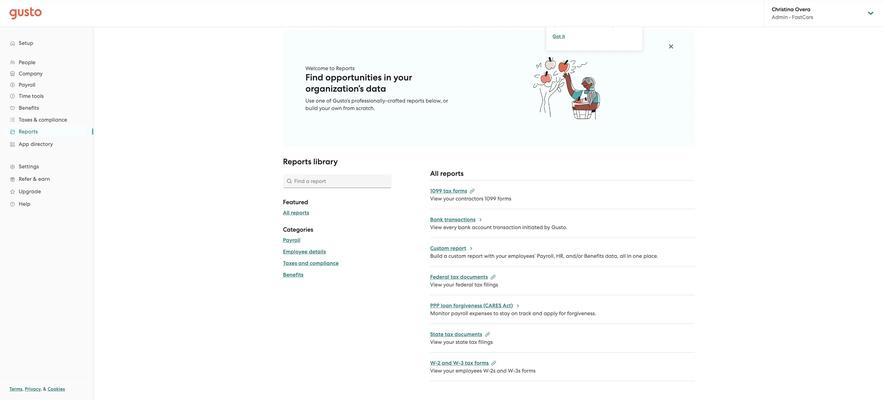 Task type: vqa. For each thing, say whether or not it's contained in the screenshot.
projects,
no



Task type: locate. For each thing, give the bounding box(es) containing it.
, left cookies button
[[41, 387, 42, 392]]

all up 1099 tax forms
[[430, 169, 439, 178]]

all reports down featured
[[283, 210, 309, 216]]

0 horizontal spatial reports
[[19, 129, 38, 135]]

0 vertical spatial one
[[316, 98, 325, 104]]

benefits down time tools
[[19, 105, 39, 111]]

2 horizontal spatial reports
[[441, 169, 464, 178]]

0 vertical spatial &
[[34, 117, 37, 123]]

1 horizontal spatial reports
[[283, 157, 312, 167]]

4 view from the top
[[430, 339, 442, 345]]

view down the "2"
[[430, 368, 442, 374]]

0 horizontal spatial you
[[599, 9, 607, 15]]

0 vertical spatial all
[[430, 169, 439, 178]]

report
[[451, 245, 467, 252], [468, 253, 483, 259]]

0 vertical spatial reports
[[336, 65, 355, 71]]

reports left library
[[283, 157, 312, 167]]

1 vertical spatial taxes
[[283, 260, 297, 267]]

and
[[553, 9, 562, 15], [299, 260, 309, 267], [533, 310, 543, 317], [442, 360, 452, 367], [497, 368, 507, 374]]

0 vertical spatial benefits
[[19, 105, 39, 111]]

0 horizontal spatial benefits
[[19, 105, 39, 111]]

upgrade
[[19, 188, 41, 195]]

& down benefits link
[[34, 117, 37, 123]]

0 horizontal spatial ,
[[22, 387, 24, 392]]

is
[[578, 3, 581, 9]]

initiated
[[523, 224, 543, 231]]

one left of
[[316, 98, 325, 104]]

got it
[[553, 34, 565, 39]]

3
[[461, 360, 464, 367]]

w- right 2s at the right of the page
[[508, 368, 516, 374]]

0 horizontal spatial 1099
[[430, 188, 442, 194]]

view
[[430, 196, 442, 202], [430, 224, 442, 231], [430, 282, 442, 288], [430, 339, 442, 345], [430, 368, 442, 374]]

0 horizontal spatial all reports
[[283, 210, 309, 216]]

payroll up employee
[[283, 237, 301, 244]]

terms
[[9, 387, 22, 392]]

reports up opportunities
[[336, 65, 355, 71]]

fastcars
[[792, 14, 814, 20]]

taxes and compliance
[[283, 260, 339, 267]]

with
[[484, 253, 495, 259]]

w-2 and w-3 tax forms link
[[430, 360, 497, 367]]

on
[[512, 310, 518, 317]]

gusto's
[[333, 98, 350, 104]]

and down employee details button
[[299, 260, 309, 267]]

to inside "welcome to reports find opportunities in your organization's data"
[[330, 65, 335, 71]]

help down upgrade
[[19, 201, 31, 207]]

refer & earn link
[[6, 173, 87, 185]]

time tools
[[19, 93, 44, 99]]

center.
[[616, 22, 632, 27]]

w-2 and w-3 tax forms
[[430, 360, 489, 367]]

loan
[[441, 303, 452, 309]]

build
[[430, 253, 443, 259]]

transaction
[[493, 224, 521, 231]]

1 vertical spatial or
[[443, 98, 448, 104]]

filings for federal tax documents
[[484, 282, 498, 288]]

to up when
[[593, 3, 598, 9]]

0 vertical spatial help
[[605, 22, 615, 27]]

1 vertical spatial 1099
[[485, 196, 497, 202]]

setup link
[[6, 37, 87, 49]]

filings
[[484, 282, 498, 288], [479, 339, 493, 345]]

your inside use one of gusto's professionally-crafted reports below, or build your own from scratch.
[[319, 105, 330, 111]]

compliance up reports link
[[39, 117, 67, 123]]

your down of
[[319, 105, 330, 111]]

w- up 'employees'
[[453, 360, 461, 367]]

& left earn
[[33, 176, 37, 182]]

overa
[[796, 6, 811, 13]]

1 vertical spatial in
[[627, 253, 632, 259]]

list
[[0, 57, 93, 210]]

to right welcome
[[330, 65, 335, 71]]

federal
[[456, 282, 473, 288]]

reports up 1099 tax forms link
[[441, 169, 464, 178]]

5 view from the top
[[430, 368, 442, 374]]

filings up the (cares
[[484, 282, 498, 288]]

compliance
[[39, 117, 67, 123], [310, 260, 339, 267]]

1 vertical spatial all reports
[[283, 210, 309, 216]]

, left privacy link
[[22, 387, 24, 392]]

to down the (cares
[[494, 310, 499, 317]]

employee details
[[283, 249, 326, 255]]

0 horizontal spatial all
[[283, 210, 290, 216]]

library
[[314, 157, 338, 167]]

3 view from the top
[[430, 282, 442, 288]]

view down state
[[430, 339, 442, 345]]

1 , from the left
[[22, 387, 24, 392]]

taxes inside taxes and compliance button
[[283, 260, 297, 267]]

1 vertical spatial &
[[33, 176, 37, 182]]

1 horizontal spatial or
[[576, 22, 580, 27]]

all down featured
[[283, 210, 290, 216]]

forms
[[453, 188, 467, 194], [498, 196, 512, 202], [475, 360, 489, 367], [522, 368, 536, 374]]

privacy
[[25, 387, 41, 392]]

categories
[[283, 226, 313, 233]]

app directory link
[[6, 139, 87, 150]]

gusto navigation element
[[0, 27, 93, 220]]

one inside use one of gusto's professionally-crafted reports below, or build your own from scratch.
[[316, 98, 325, 104]]

0 horizontal spatial one
[[316, 98, 325, 104]]

(cares
[[484, 303, 502, 309]]

1 horizontal spatial reports
[[407, 98, 425, 104]]

get
[[625, 9, 633, 15]]

2 horizontal spatial reports
[[336, 65, 355, 71]]

1 vertical spatial reports
[[19, 129, 38, 135]]

2 horizontal spatial benefits
[[584, 253, 604, 259]]

1 vertical spatial compliance
[[310, 260, 339, 267]]

compliance inside button
[[310, 260, 339, 267]]

you up need at right
[[609, 3, 617, 9]]

reports for reports library
[[283, 157, 312, 167]]

bank
[[458, 224, 471, 231]]

in right all
[[627, 253, 632, 259]]

help
[[605, 22, 615, 27], [19, 201, 31, 207]]

1 horizontal spatial taxes
[[283, 260, 297, 267]]

reports
[[336, 65, 355, 71], [19, 129, 38, 135], [283, 157, 312, 167]]

view down bank
[[430, 224, 442, 231]]

0 vertical spatial or
[[576, 22, 580, 27]]

forms right 3s
[[522, 368, 536, 374]]

1 horizontal spatial ,
[[41, 387, 42, 392]]

in up data
[[384, 72, 392, 83]]

help link
[[6, 198, 87, 210]]

help inside 'link'
[[19, 201, 31, 207]]

1 vertical spatial reports
[[441, 169, 464, 178]]

1 horizontal spatial compliance
[[310, 260, 339, 267]]

data
[[366, 83, 386, 94]]

forms up contractors
[[453, 188, 467, 194]]

payroll up 'time'
[[19, 82, 35, 88]]

taxes inside taxes & compliance dropdown button
[[19, 117, 32, 123]]

search
[[582, 22, 596, 27]]

1 view from the top
[[430, 196, 442, 202]]

1 vertical spatial help
[[19, 201, 31, 207]]

your up crafted
[[394, 72, 412, 83]]

compliance down details
[[310, 260, 339, 267]]

our
[[597, 22, 604, 27]]

reports down featured
[[291, 210, 309, 216]]

1 horizontal spatial report
[[468, 253, 483, 259]]

•
[[790, 14, 791, 20]]

welcome
[[306, 65, 328, 71]]

0 vertical spatial taxes
[[19, 117, 32, 123]]

& inside dropdown button
[[34, 117, 37, 123]]

compliance for taxes and compliance
[[310, 260, 339, 267]]

documents for state tax documents
[[455, 331, 483, 338]]

custom
[[430, 245, 449, 252]]

1 vertical spatial documents
[[455, 331, 483, 338]]

2 vertical spatial benefits
[[283, 272, 304, 278]]

reports link
[[6, 126, 87, 137]]

,
[[22, 387, 24, 392], [41, 387, 42, 392]]

0 horizontal spatial or
[[443, 98, 448, 104]]

0 horizontal spatial reports
[[291, 210, 309, 216]]

and inside the this button is here to give you pointers and quick help when you need it. get answers to the most common questions, or search our help center.
[[553, 9, 562, 15]]

it.
[[620, 9, 624, 15]]

one left place.
[[633, 253, 643, 259]]

report up custom at bottom
[[451, 245, 467, 252]]

compliance inside dropdown button
[[39, 117, 67, 123]]

3s
[[516, 368, 521, 374]]

reports inside gusto navigation element
[[19, 129, 38, 135]]

state
[[456, 339, 468, 345]]

and right track
[[533, 310, 543, 317]]

every
[[444, 224, 457, 231]]

build a custom report with your employees' payroll, hr, and/or benefits data, all in one place.
[[430, 253, 659, 259]]

setup
[[19, 40, 33, 46]]

or down the at top
[[576, 22, 580, 27]]

all
[[430, 169, 439, 178], [283, 210, 290, 216]]

benefits left data,
[[584, 253, 604, 259]]

documents up federal
[[460, 274, 488, 281]]

2 vertical spatial reports
[[283, 157, 312, 167]]

use one of gusto's professionally-crafted reports below, or build your own from scratch.
[[306, 98, 448, 111]]

& left cookies
[[43, 387, 46, 392]]

documents for federal tax documents
[[460, 274, 488, 281]]

your
[[394, 72, 412, 83], [319, 105, 330, 111], [444, 196, 455, 202], [496, 253, 507, 259], [444, 282, 455, 288], [444, 339, 455, 345], [444, 368, 455, 374]]

reports inside use one of gusto's professionally-crafted reports below, or build your own from scratch.
[[407, 98, 425, 104]]

benefits button
[[283, 271, 304, 279]]

0 vertical spatial compliance
[[39, 117, 67, 123]]

benefits
[[19, 105, 39, 111], [584, 253, 604, 259], [283, 272, 304, 278]]

0 horizontal spatial help
[[19, 201, 31, 207]]

1 horizontal spatial you
[[609, 3, 617, 9]]

1 horizontal spatial all
[[430, 169, 439, 178]]

2 view from the top
[[430, 224, 442, 231]]

1 horizontal spatial payroll
[[283, 237, 301, 244]]

0 vertical spatial in
[[384, 72, 392, 83]]

employee details button
[[283, 248, 326, 256]]

help down common
[[605, 22, 615, 27]]

taxes up benefits button
[[283, 260, 297, 267]]

1 vertical spatial payroll
[[283, 237, 301, 244]]

0 vertical spatial report
[[451, 245, 467, 252]]

forms up view your employees w-2s and w-3s forms at bottom
[[475, 360, 489, 367]]

1 vertical spatial filings
[[479, 339, 493, 345]]

view your contractors 1099 forms
[[430, 196, 512, 202]]

filings right state
[[479, 339, 493, 345]]

1 vertical spatial you
[[599, 9, 607, 15]]

0 vertical spatial payroll
[[19, 82, 35, 88]]

organization's
[[306, 83, 364, 94]]

2 vertical spatial &
[[43, 387, 46, 392]]

and inside button
[[299, 260, 309, 267]]

gusto.
[[552, 224, 568, 231]]

0 vertical spatial filings
[[484, 282, 498, 288]]

bank transactions
[[430, 217, 476, 223]]

2 vertical spatial reports
[[291, 210, 309, 216]]

or right below, at the top left
[[443, 98, 448, 104]]

all reports
[[430, 169, 464, 178], [283, 210, 309, 216]]

1 vertical spatial one
[[633, 253, 643, 259]]

0 vertical spatial documents
[[460, 274, 488, 281]]

reports up app
[[19, 129, 38, 135]]

view for 1099
[[430, 196, 442, 202]]

1 horizontal spatial all reports
[[430, 169, 464, 178]]

0 horizontal spatial compliance
[[39, 117, 67, 123]]

1099 up bank
[[430, 188, 442, 194]]

1 horizontal spatial 1099
[[485, 196, 497, 202]]

0 horizontal spatial in
[[384, 72, 392, 83]]

1 vertical spatial all
[[283, 210, 290, 216]]

0 vertical spatial reports
[[407, 98, 425, 104]]

app directory
[[19, 141, 53, 147]]

or
[[576, 22, 580, 27], [443, 98, 448, 104]]

report left with
[[468, 253, 483, 259]]

you down give at the top
[[599, 9, 607, 15]]

& for compliance
[[34, 117, 37, 123]]

view down 1099 tax forms
[[430, 196, 442, 202]]

in
[[384, 72, 392, 83], [627, 253, 632, 259]]

benefits down taxes and compliance button
[[283, 272, 304, 278]]

refer & earn
[[19, 176, 50, 182]]

and down this
[[553, 9, 562, 15]]

taxes down 'time'
[[19, 117, 32, 123]]

& for earn
[[33, 176, 37, 182]]

view your employees w-2s and w-3s forms
[[430, 368, 536, 374]]

1099 right contractors
[[485, 196, 497, 202]]

admin
[[772, 14, 788, 20]]

1 horizontal spatial one
[[633, 253, 643, 259]]

ppp loan forgiveness (cares act) link
[[430, 303, 521, 309]]

documents up state
[[455, 331, 483, 338]]

reports left below, at the top left
[[407, 98, 425, 104]]

view down federal
[[430, 282, 442, 288]]

1 horizontal spatial help
[[605, 22, 615, 27]]

0 horizontal spatial payroll
[[19, 82, 35, 88]]

all reports up 1099 tax forms
[[430, 169, 464, 178]]

all
[[620, 253, 626, 259]]

0 horizontal spatial taxes
[[19, 117, 32, 123]]

taxes
[[19, 117, 32, 123], [283, 260, 297, 267]]

1 horizontal spatial benefits
[[283, 272, 304, 278]]

or inside use one of gusto's professionally-crafted reports below, or build your own from scratch.
[[443, 98, 448, 104]]



Task type: describe. For each thing, give the bounding box(es) containing it.
by
[[545, 224, 551, 231]]

payroll,
[[537, 253, 555, 259]]

payroll
[[451, 310, 468, 317]]

crafted
[[388, 98, 406, 104]]

w- right 'employees'
[[484, 368, 491, 374]]

track
[[519, 310, 532, 317]]

christina
[[772, 6, 794, 13]]

your right with
[[496, 253, 507, 259]]

it
[[562, 34, 565, 39]]

help
[[575, 9, 585, 15]]

upgrade link
[[6, 186, 87, 197]]

settings link
[[6, 161, 87, 172]]

1 vertical spatial report
[[468, 253, 483, 259]]

terms , privacy , & cookies
[[9, 387, 65, 392]]

when
[[586, 9, 598, 15]]

your inside "welcome to reports find opportunities in your organization's data"
[[394, 72, 412, 83]]

button
[[562, 3, 577, 9]]

featured
[[283, 199, 308, 206]]

scratch.
[[356, 105, 375, 111]]

help inside the this button is here to give you pointers and quick help when you need it. get answers to the most common questions, or search our help center.
[[605, 22, 615, 27]]

the
[[577, 15, 584, 21]]

below,
[[426, 98, 442, 104]]

directory
[[31, 141, 53, 147]]

transactions
[[445, 217, 476, 223]]

of
[[327, 98, 332, 104]]

state
[[430, 331, 444, 338]]

taxes for taxes & compliance
[[19, 117, 32, 123]]

forgiveness
[[454, 303, 482, 309]]

all inside button
[[283, 210, 290, 216]]

your down state tax documents
[[444, 339, 455, 345]]

your down w-2 and w-3 tax forms
[[444, 368, 455, 374]]

w- left 3
[[430, 360, 438, 367]]

act)
[[503, 303, 513, 309]]

this button is here to give you pointers and quick help when you need it. get answers to the most common questions, or search our help center.
[[553, 3, 635, 27]]

employees'
[[508, 253, 536, 259]]

give
[[599, 3, 608, 9]]

most
[[585, 15, 596, 21]]

0 vertical spatial you
[[609, 3, 617, 9]]

cookies button
[[48, 386, 65, 393]]

ppp loan forgiveness (cares act)
[[430, 303, 513, 309]]

bank
[[430, 217, 443, 223]]

own
[[332, 105, 342, 111]]

Report Search bar field
[[283, 174, 392, 188]]

taxes for taxes and compliance
[[283, 260, 297, 267]]

in inside "welcome to reports find opportunities in your organization's data"
[[384, 72, 392, 83]]

view for state
[[430, 339, 442, 345]]

contractors
[[456, 196, 484, 202]]

app
[[19, 141, 29, 147]]

federal tax documents
[[430, 274, 488, 281]]

to left the at top
[[572, 15, 576, 21]]

1 vertical spatial benefits
[[584, 253, 604, 259]]

ppp
[[430, 303, 440, 309]]

account
[[472, 224, 492, 231]]

terms link
[[9, 387, 22, 392]]

2s
[[491, 368, 496, 374]]

monitor payroll expenses to stay on track and apply for forgiveness.
[[430, 310, 597, 317]]

need
[[608, 9, 619, 15]]

your down federal
[[444, 282, 455, 288]]

opportunities
[[326, 72, 382, 83]]

0 vertical spatial 1099
[[430, 188, 442, 194]]

company
[[19, 71, 43, 77]]

view for w-
[[430, 368, 442, 374]]

reports for reports
[[19, 129, 38, 135]]

forms up the transaction
[[498, 196, 512, 202]]

view your federal tax filings
[[430, 282, 498, 288]]

2 , from the left
[[41, 387, 42, 392]]

view every bank account transaction initiated by gusto.
[[430, 224, 568, 231]]

view for federal
[[430, 282, 442, 288]]

privacy link
[[25, 387, 41, 392]]

filings for state tax documents
[[479, 339, 493, 345]]

federal tax documents link
[[430, 274, 496, 281]]

monitor
[[430, 310, 450, 317]]

or inside the this button is here to give you pointers and quick help when you need it. get answers to the most common questions, or search our help center.
[[576, 22, 580, 27]]

taxes & compliance button
[[6, 114, 87, 125]]

use
[[306, 98, 315, 104]]

1099 tax forms
[[430, 188, 467, 194]]

time tools button
[[6, 90, 87, 102]]

cookies
[[48, 387, 65, 392]]

view for bank
[[430, 224, 442, 231]]

refer
[[19, 176, 32, 182]]

2
[[438, 360, 441, 367]]

reports library
[[283, 157, 338, 167]]

build
[[306, 105, 318, 111]]

got
[[553, 34, 561, 39]]

reports inside button
[[291, 210, 309, 216]]

and/or
[[566, 253, 583, 259]]

taxes & compliance
[[19, 117, 67, 123]]

state tax documents
[[430, 331, 483, 338]]

0 vertical spatial all reports
[[430, 169, 464, 178]]

payroll inside dropdown button
[[19, 82, 35, 88]]

expenses
[[470, 310, 492, 317]]

and right 2s at the right of the page
[[497, 368, 507, 374]]

0 horizontal spatial report
[[451, 245, 467, 252]]

answers
[[553, 15, 571, 21]]

got it button
[[553, 33, 565, 40]]

employee
[[283, 249, 308, 255]]

benefits link
[[6, 102, 87, 114]]

place.
[[644, 253, 659, 259]]

list containing people
[[0, 57, 93, 210]]

professionally-
[[352, 98, 388, 104]]

a
[[444, 253, 447, 259]]

and right the "2"
[[442, 360, 452, 367]]

people button
[[6, 57, 87, 68]]

home image
[[9, 7, 42, 20]]

compliance for taxes & compliance
[[39, 117, 67, 123]]

reports inside "welcome to reports find opportunities in your organization's data"
[[336, 65, 355, 71]]

hr,
[[556, 253, 565, 259]]

custom report
[[430, 245, 467, 252]]

1 horizontal spatial in
[[627, 253, 632, 259]]

1099 tax forms link
[[430, 188, 475, 194]]

your down 1099 tax forms
[[444, 196, 455, 202]]

benefits inside gusto navigation element
[[19, 105, 39, 111]]

welcome to reports find opportunities in your organization's data
[[306, 65, 412, 94]]

apply
[[544, 310, 558, 317]]



